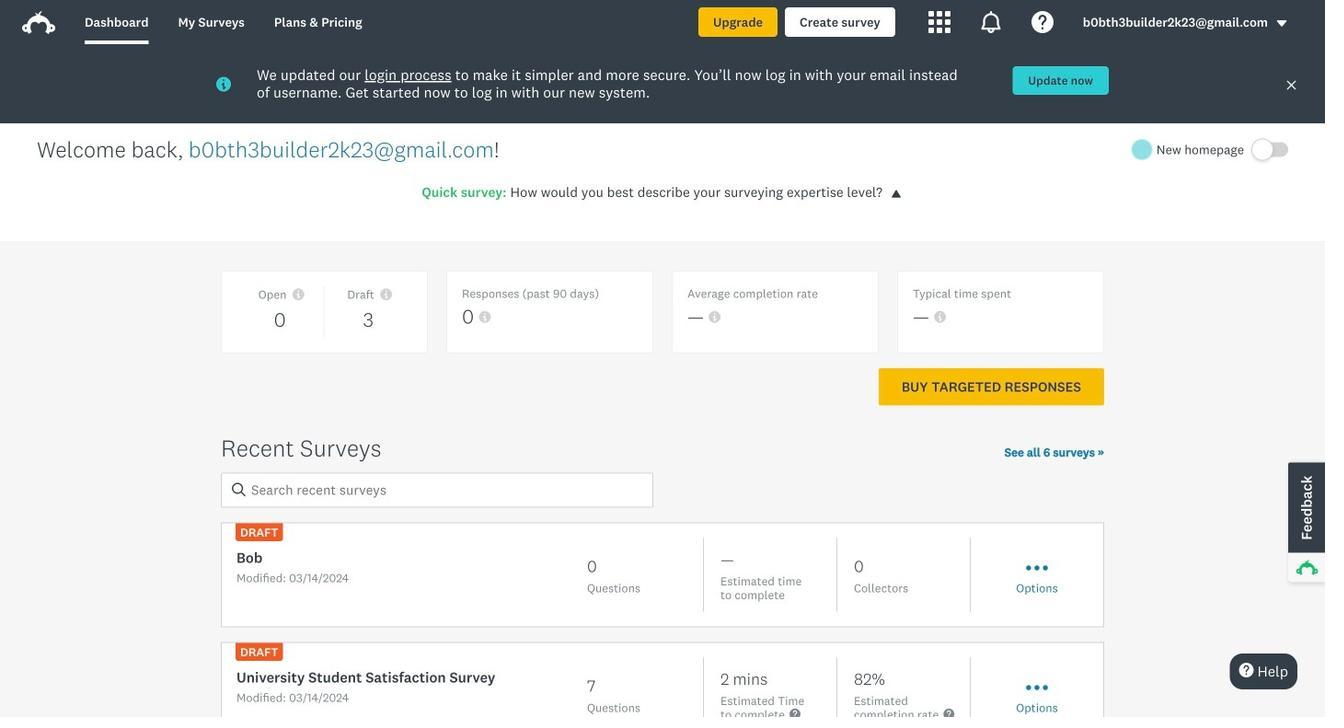 Task type: describe. For each thing, give the bounding box(es) containing it.
help icon image
[[1032, 11, 1054, 33]]

1 products icon image from the left
[[929, 11, 951, 33]]

2 products icon image from the left
[[980, 11, 1002, 33]]



Task type: vqa. For each thing, say whether or not it's contained in the screenshot.
Share Icon at the left of page
no



Task type: locate. For each thing, give the bounding box(es) containing it.
surveymonkey logo image
[[22, 11, 55, 34]]

Search recent surveys text field
[[221, 472, 654, 507]]

products icon image
[[929, 11, 951, 33], [980, 11, 1002, 33]]

x image
[[1286, 79, 1298, 91]]

dropdown arrow image
[[1276, 17, 1289, 30]]

1 horizontal spatial products icon image
[[980, 11, 1002, 33]]

None field
[[221, 472, 654, 507]]

0 horizontal spatial products icon image
[[929, 11, 951, 33]]



